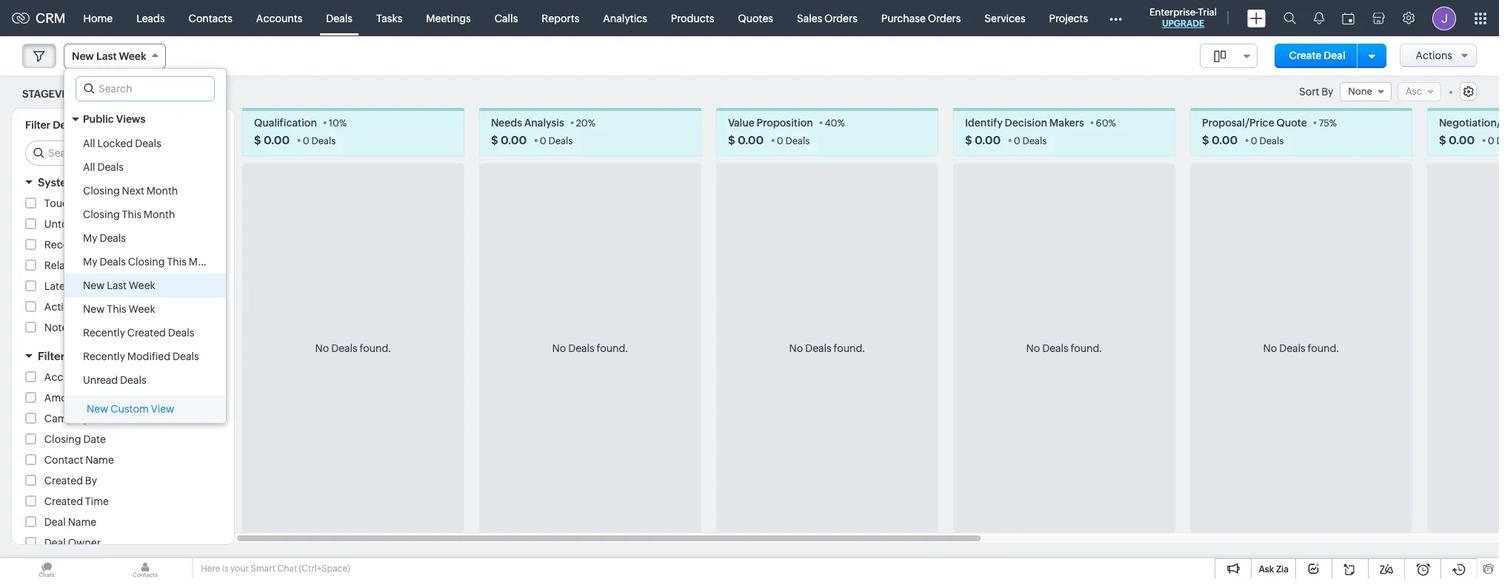 Task type: locate. For each thing, give the bounding box(es) containing it.
3 no from the left
[[789, 343, 803, 355]]

all up "system defined filters"
[[83, 161, 95, 173]]

0.00 down qualification
[[264, 134, 290, 147]]

60 %
[[1096, 118, 1116, 129]]

% right analysis
[[588, 118, 596, 129]]

$ 0.00 down negotiation/
[[1439, 134, 1475, 147]]

$ down negotiation/
[[1439, 134, 1446, 147]]

profile element
[[1424, 0, 1465, 36]]

by right sort
[[1322, 86, 1334, 98]]

1 vertical spatial new last week
[[83, 280, 156, 292]]

trial
[[1198, 7, 1217, 18]]

filter by fields
[[38, 351, 115, 363]]

0 deals down the 10
[[303, 136, 336, 147]]

3 0.00 from the left
[[738, 134, 764, 147]]

system defined filters
[[38, 177, 157, 189]]

action up related records action
[[81, 239, 113, 251]]

0.00 for proposal/price quote
[[1212, 134, 1238, 147]]

all for all locked deals
[[83, 138, 95, 150]]

new last week up new this week
[[83, 280, 156, 292]]

1 vertical spatial name
[[85, 455, 114, 467]]

4 no deals found. from the left
[[1026, 343, 1102, 355]]

closing inside option
[[128, 256, 165, 268]]

0 down "proposal/price quote"
[[1251, 136, 1258, 147]]

3 % from the left
[[837, 118, 845, 129]]

no deals found. for needs analysis
[[552, 343, 628, 355]]

this
[[122, 209, 142, 221], [167, 256, 187, 268], [107, 304, 126, 316]]

action
[[81, 239, 113, 251], [125, 260, 157, 272]]

Search text field
[[76, 77, 214, 101]]

created
[[127, 327, 166, 339], [44, 476, 83, 488], [44, 496, 83, 508]]

created for created time
[[44, 496, 83, 508]]

5 found. from the left
[[1308, 343, 1340, 355]]

no for qualification
[[315, 343, 329, 355]]

create menu element
[[1238, 0, 1275, 36]]

0 vertical spatial week
[[119, 50, 146, 62]]

20
[[576, 118, 588, 129]]

4 0 deals from the left
[[1014, 136, 1047, 147]]

by
[[1322, 86, 1334, 98], [67, 351, 81, 363], [85, 476, 97, 488]]

2 my from the top
[[83, 256, 97, 268]]

closing down my deals option
[[128, 256, 165, 268]]

closing next month option
[[64, 179, 226, 203]]

0.00 down negotiation/
[[1449, 134, 1475, 147]]

latest email status
[[44, 281, 135, 293]]

1 horizontal spatial by
[[85, 476, 97, 488]]

% down sort by
[[1329, 118, 1337, 129]]

create deal
[[1289, 50, 1346, 61]]

% right qualification
[[339, 118, 347, 129]]

2 vertical spatial name
[[68, 517, 96, 529]]

month right next
[[146, 185, 178, 197]]

2 horizontal spatial by
[[1322, 86, 1334, 98]]

75 %
[[1319, 118, 1337, 129]]

services
[[985, 12, 1026, 24]]

by inside dropdown button
[[67, 351, 81, 363]]

3 no deals found. from the left
[[789, 343, 865, 355]]

2 vertical spatial month
[[189, 256, 220, 268]]

this down my deals option
[[167, 256, 187, 268]]

products link
[[659, 0, 726, 36]]

1 vertical spatial last
[[107, 280, 127, 292]]

1 0 from the left
[[303, 136, 309, 147]]

week up recently created deals option
[[129, 304, 155, 316]]

3 $ from the left
[[728, 134, 735, 147]]

1 vertical spatial this
[[167, 256, 187, 268]]

last up new this week
[[107, 280, 127, 292]]

search element
[[1275, 0, 1305, 36]]

0 horizontal spatial by
[[67, 351, 81, 363]]

0.00 down value
[[738, 134, 764, 147]]

no for identify decision makers
[[1026, 343, 1040, 355]]

0 vertical spatial created
[[127, 327, 166, 339]]

0.00 down identify
[[975, 134, 1001, 147]]

untouched records
[[44, 219, 140, 231]]

deal inside button
[[1324, 50, 1346, 61]]

4 % from the left
[[1109, 118, 1116, 129]]

sales
[[797, 12, 822, 24]]

2 no deals found. from the left
[[552, 343, 628, 355]]

$ 0.00 for proposal/price quote
[[1202, 134, 1238, 147]]

0 for value proposition
[[777, 136, 783, 147]]

contacts
[[189, 12, 232, 24]]

this down status
[[107, 304, 126, 316]]

20 %
[[576, 118, 596, 129]]

my down record action
[[83, 256, 97, 268]]

this inside option
[[107, 304, 126, 316]]

filter inside dropdown button
[[38, 351, 65, 363]]

0 deals down "proposal/price quote"
[[1251, 136, 1284, 147]]

$ 0.00 down value
[[728, 134, 764, 147]]

% for qualification
[[339, 118, 347, 129]]

1 vertical spatial month
[[144, 209, 175, 221]]

records down defined
[[89, 198, 129, 210]]

by
[[82, 119, 95, 131]]

deal right create
[[1324, 50, 1346, 61]]

signals element
[[1305, 0, 1333, 36]]

5 % from the left
[[1329, 118, 1337, 129]]

0 vertical spatial new last week
[[72, 50, 146, 62]]

closing for closing next month
[[83, 185, 120, 197]]

1 found. from the left
[[360, 343, 391, 355]]

deal for deal name
[[44, 517, 66, 529]]

0
[[303, 136, 309, 147], [540, 136, 546, 147], [777, 136, 783, 147], [1014, 136, 1020, 147], [1251, 136, 1258, 147], [1488, 136, 1495, 147]]

1 $ 0.00 from the left
[[254, 134, 290, 147]]

closing inside 'option'
[[83, 185, 120, 197]]

orders
[[824, 12, 858, 24], [928, 12, 961, 24]]

0.00 for identify decision makers
[[975, 134, 1001, 147]]

source
[[97, 414, 131, 425]]

5 no from the left
[[1263, 343, 1277, 355]]

4 0.00 from the left
[[975, 134, 1001, 147]]

4 $ from the left
[[965, 134, 972, 147]]

month down my deals option
[[189, 256, 220, 268]]

orders for sales orders
[[824, 12, 858, 24]]

$ for proposal/price quote
[[1202, 134, 1209, 147]]

my deals closing this month option
[[64, 250, 226, 274]]

found. for proposal/price
[[1308, 343, 1340, 355]]

deals
[[326, 12, 353, 24], [53, 119, 80, 131], [311, 136, 336, 147], [548, 136, 573, 147], [785, 136, 810, 147], [1022, 136, 1047, 147], [1259, 136, 1284, 147], [135, 138, 161, 150], [97, 161, 124, 173], [100, 233, 126, 244], [100, 256, 126, 268], [168, 327, 194, 339], [331, 343, 358, 355], [568, 343, 595, 355], [805, 343, 832, 355], [1042, 343, 1069, 355], [1279, 343, 1306, 355], [173, 351, 199, 363], [120, 375, 146, 387]]

filter deals by
[[25, 119, 95, 131]]

action up "new last week" option on the left of the page
[[125, 260, 157, 272]]

2 0 from the left
[[540, 136, 546, 147]]

closing up touched records
[[83, 185, 120, 197]]

this inside "option"
[[122, 209, 142, 221]]

2 vertical spatial this
[[107, 304, 126, 316]]

orders right purchase
[[928, 12, 961, 24]]

name for account name
[[88, 372, 116, 384]]

1 vertical spatial by
[[67, 351, 81, 363]]

quote
[[1277, 117, 1307, 129]]

profile image
[[1433, 6, 1456, 30]]

closing up contact
[[44, 434, 81, 446]]

1 horizontal spatial action
[[125, 260, 157, 272]]

5 0.00 from the left
[[1212, 134, 1238, 147]]

1 orders from the left
[[824, 12, 858, 24]]

0 vertical spatial last
[[96, 50, 117, 62]]

my deals closing this month
[[83, 256, 220, 268]]

1 vertical spatial my
[[83, 256, 97, 268]]

calls
[[495, 12, 518, 24]]

meetings link
[[414, 0, 483, 36]]

public
[[83, 113, 114, 125]]

here is your smart chat (ctrl+space)
[[201, 564, 350, 575]]

1 no from the left
[[315, 343, 329, 355]]

deal owner
[[44, 538, 101, 550]]

my
[[83, 233, 97, 244], [83, 256, 97, 268]]

0 vertical spatial name
[[88, 372, 116, 384]]

last inside option
[[107, 280, 127, 292]]

tasks
[[376, 12, 402, 24]]

this inside option
[[167, 256, 187, 268]]

last
[[96, 50, 117, 62], [107, 280, 127, 292]]

0 deals down decision
[[1014, 136, 1047, 147]]

New Last Week field
[[64, 44, 166, 69]]

2 vertical spatial records
[[83, 260, 123, 272]]

calls link
[[483, 0, 530, 36]]

no deals found. for identify decision makers
[[1026, 343, 1102, 355]]

last down 'home' link
[[96, 50, 117, 62]]

reports link
[[530, 0, 591, 36]]

recently for recently created deals
[[83, 327, 125, 339]]

5 0 from the left
[[1251, 136, 1258, 147]]

3 $ 0.00 from the left
[[728, 134, 764, 147]]

proposal/price quote
[[1202, 117, 1307, 129]]

deal down deal name
[[44, 538, 66, 550]]

this for week
[[107, 304, 126, 316]]

1 vertical spatial created
[[44, 476, 83, 488]]

week for "new this week" option
[[129, 304, 155, 316]]

0.00 down the 'needs'
[[501, 134, 527, 147]]

recently up the fields
[[83, 327, 125, 339]]

0 deals for needs analysis
[[540, 136, 573, 147]]

deal
[[1324, 50, 1346, 61], [44, 517, 66, 529], [44, 538, 66, 550]]

all locked deals option
[[64, 132, 226, 156]]

week for "new last week" option on the left of the page
[[129, 280, 156, 292]]

0 horizontal spatial action
[[81, 239, 113, 251]]

sort by
[[1299, 86, 1334, 98]]

2 all from the top
[[83, 161, 95, 173]]

0 for identify decision makers
[[1014, 136, 1020, 147]]

0 down identify decision makers
[[1014, 136, 1020, 147]]

records up latest email status
[[83, 260, 123, 272]]

name down date
[[85, 455, 114, 467]]

$ down qualification
[[254, 134, 261, 147]]

month inside 'option'
[[146, 185, 178, 197]]

week inside field
[[119, 50, 146, 62]]

unread deals option
[[64, 369, 226, 393]]

4 0 from the left
[[1014, 136, 1020, 147]]

new last week inside option
[[83, 280, 156, 292]]

2 orders from the left
[[928, 12, 961, 24]]

new last week down 'home' link
[[72, 50, 146, 62]]

3 0 from the left
[[777, 136, 783, 147]]

untouched
[[44, 219, 99, 231]]

0 deals for identify decision makers
[[1014, 136, 1047, 147]]

0 vertical spatial my
[[83, 233, 97, 244]]

2 recently from the top
[[83, 351, 125, 363]]

0 vertical spatial all
[[83, 138, 95, 150]]

0 deals for value proposition
[[777, 136, 810, 147]]

records up "my deals"
[[101, 219, 140, 231]]

all deals
[[83, 161, 124, 173]]

by up account name
[[67, 351, 81, 363]]

orders for purchase orders
[[928, 12, 961, 24]]

2 found. from the left
[[597, 343, 628, 355]]

no deals found. for qualification
[[315, 343, 391, 355]]

1 vertical spatial action
[[125, 260, 157, 272]]

closing date
[[44, 434, 106, 446]]

all for all deals
[[83, 161, 95, 173]]

size image
[[1214, 50, 1226, 63]]

by up time
[[85, 476, 97, 488]]

1 all from the top
[[83, 138, 95, 150]]

month for closing this month
[[144, 209, 175, 221]]

1 $ from the left
[[254, 134, 261, 147]]

% right the makers
[[1109, 118, 1116, 129]]

campaign
[[44, 414, 95, 425]]

found. for identify
[[1071, 343, 1102, 355]]

deal up deal owner in the bottom left of the page
[[44, 517, 66, 529]]

$ down proposal/price
[[1202, 134, 1209, 147]]

filter up account
[[38, 351, 65, 363]]

no for needs analysis
[[552, 343, 566, 355]]

0 deals down the proposition
[[777, 136, 810, 147]]

time
[[85, 496, 109, 508]]

2 no from the left
[[552, 343, 566, 355]]

chat
[[277, 564, 297, 575]]

closing this month option
[[64, 203, 226, 227]]

signals image
[[1314, 12, 1324, 24]]

1 % from the left
[[339, 118, 347, 129]]

$ for identify decision makers
[[965, 134, 972, 147]]

upgrade
[[1162, 19, 1204, 29]]

1 vertical spatial recently
[[83, 351, 125, 363]]

new down 'home' link
[[72, 50, 94, 62]]

new custom view
[[87, 404, 174, 416]]

0 vertical spatial month
[[146, 185, 178, 197]]

0 for qualification
[[303, 136, 309, 147]]

my inside option
[[83, 256, 97, 268]]

$ 0.00 down identify
[[965, 134, 1001, 147]]

3 0 deals from the left
[[777, 136, 810, 147]]

0.00 for needs analysis
[[501, 134, 527, 147]]

created down contact
[[44, 476, 83, 488]]

0 vertical spatial records
[[89, 198, 129, 210]]

no
[[315, 343, 329, 355], [552, 343, 566, 355], [789, 343, 803, 355], [1026, 343, 1040, 355], [1263, 343, 1277, 355]]

created time
[[44, 496, 109, 508]]

identify
[[965, 117, 1003, 129]]

0 vertical spatial this
[[122, 209, 142, 221]]

0 vertical spatial by
[[1322, 86, 1334, 98]]

month inside option
[[189, 256, 220, 268]]

$ 0.00 for qualification
[[254, 134, 290, 147]]

orders right "sales" in the top of the page
[[824, 12, 858, 24]]

$ for value proposition
[[728, 134, 735, 147]]

None field
[[1200, 44, 1258, 68]]

record action
[[44, 239, 113, 251]]

0 down the proposition
[[777, 136, 783, 147]]

related
[[44, 260, 81, 272]]

name down the fields
[[88, 372, 116, 384]]

1 0.00 from the left
[[264, 134, 290, 147]]

recently up unread
[[83, 351, 125, 363]]

5 no deals found. from the left
[[1263, 343, 1340, 355]]

new this week
[[83, 304, 155, 316]]

0 vertical spatial filter
[[25, 119, 50, 131]]

qualification
[[254, 117, 317, 129]]

name up owner
[[68, 517, 96, 529]]

2 0 deals from the left
[[540, 136, 573, 147]]

deal name
[[44, 517, 96, 529]]

2 $ from the left
[[491, 134, 498, 147]]

1 vertical spatial deal
[[44, 517, 66, 529]]

name
[[88, 372, 116, 384], [85, 455, 114, 467], [68, 517, 96, 529]]

1 recently from the top
[[83, 327, 125, 339]]

$ 0.00 down the 'needs'
[[491, 134, 527, 147]]

locked
[[97, 138, 133, 150]]

orders inside sales orders link
[[824, 12, 858, 24]]

$ 0.00 for needs analysis
[[491, 134, 527, 147]]

filter down stageview
[[25, 119, 50, 131]]

2 vertical spatial week
[[129, 304, 155, 316]]

$ 0.00 for identify decision makers
[[965, 134, 1001, 147]]

75
[[1319, 118, 1329, 129]]

2 vertical spatial deal
[[44, 538, 66, 550]]

4 found. from the left
[[1071, 343, 1102, 355]]

1 vertical spatial filter
[[38, 351, 65, 363]]

0 down analysis
[[540, 136, 546, 147]]

month up my deals option
[[144, 209, 175, 221]]

% right the proposition
[[837, 118, 845, 129]]

my inside option
[[83, 233, 97, 244]]

my for my deals closing this month
[[83, 256, 97, 268]]

$ down value
[[728, 134, 735, 147]]

$ down the 'needs'
[[491, 134, 498, 147]]

new last week option
[[64, 274, 226, 298]]

search image
[[1284, 12, 1296, 24]]

created up deal name
[[44, 496, 83, 508]]

recently modified deals
[[83, 351, 199, 363]]

1 vertical spatial all
[[83, 161, 95, 173]]

leads
[[136, 12, 165, 24]]

records for untouched
[[101, 219, 140, 231]]

$ down identify
[[965, 134, 972, 147]]

1 my from the top
[[83, 233, 97, 244]]

5 $ from the left
[[1202, 134, 1209, 147]]

new custom view link
[[64, 397, 226, 424]]

closing inside "option"
[[83, 209, 120, 221]]

5 0 deals from the left
[[1251, 136, 1284, 147]]

found.
[[360, 343, 391, 355], [597, 343, 628, 355], [834, 343, 865, 355], [1071, 343, 1102, 355], [1308, 343, 1340, 355]]

1 no deals found. from the left
[[315, 343, 391, 355]]

0 horizontal spatial orders
[[824, 12, 858, 24]]

week
[[119, 50, 146, 62], [129, 280, 156, 292], [129, 304, 155, 316]]

found. for value
[[834, 343, 865, 355]]

created up recently modified deals option on the bottom of the page
[[127, 327, 166, 339]]

2 $ 0.00 from the left
[[491, 134, 527, 147]]

3 found. from the left
[[834, 343, 865, 355]]

closing up "my deals"
[[83, 209, 120, 221]]

0 vertical spatial recently
[[83, 327, 125, 339]]

0.00
[[264, 134, 290, 147], [501, 134, 527, 147], [738, 134, 764, 147], [975, 134, 1001, 147], [1212, 134, 1238, 147], [1449, 134, 1475, 147]]

$ 0.00 down proposal/price
[[1202, 134, 1238, 147]]

2 % from the left
[[588, 118, 596, 129]]

4 no from the left
[[1026, 343, 1040, 355]]

fields
[[83, 351, 115, 363]]

2 vertical spatial by
[[85, 476, 97, 488]]

4 $ 0.00 from the left
[[965, 134, 1001, 147]]

1 vertical spatial week
[[129, 280, 156, 292]]

0 vertical spatial deal
[[1324, 50, 1346, 61]]

projects link
[[1037, 0, 1100, 36]]

smart
[[251, 564, 276, 575]]

week down "my deals closing this month" option
[[129, 280, 156, 292]]

1 horizontal spatial orders
[[928, 12, 961, 24]]

identify decision makers
[[965, 117, 1084, 129]]

2 vertical spatial created
[[44, 496, 83, 508]]

1 vertical spatial records
[[101, 219, 140, 231]]

5 $ 0.00 from the left
[[1202, 134, 1238, 147]]

$
[[254, 134, 261, 147], [491, 134, 498, 147], [728, 134, 735, 147], [965, 134, 972, 147], [1202, 134, 1209, 147], [1439, 134, 1446, 147]]

1 0 deals from the left
[[303, 136, 336, 147]]

0 down qualification
[[303, 136, 309, 147]]

my down untouched records
[[83, 233, 97, 244]]

this down closing next month
[[122, 209, 142, 221]]

$ 0.00 down qualification
[[254, 134, 290, 147]]

modified
[[127, 351, 170, 363]]

6 0 from the left
[[1488, 136, 1495, 147]]

%
[[339, 118, 347, 129], [588, 118, 596, 129], [837, 118, 845, 129], [1109, 118, 1116, 129], [1329, 118, 1337, 129]]

0 down negotiation/
[[1488, 136, 1495, 147]]

0 deals down analysis
[[540, 136, 573, 147]]

2 0.00 from the left
[[501, 134, 527, 147]]

my deals option
[[64, 227, 226, 250]]

filter for filter deals by
[[25, 119, 50, 131]]

0.00 down proposal/price
[[1212, 134, 1238, 147]]

month inside "option"
[[144, 209, 175, 221]]

% for identify decision makers
[[1109, 118, 1116, 129]]

all down by
[[83, 138, 95, 150]]

value proposition
[[728, 117, 813, 129]]

orders inside purchase orders "link"
[[928, 12, 961, 24]]

week up search text field
[[119, 50, 146, 62]]

services link
[[973, 0, 1037, 36]]



Task type: vqa. For each thing, say whether or not it's contained in the screenshot.
$
yes



Task type: describe. For each thing, give the bounding box(es) containing it.
home
[[83, 12, 113, 24]]

system defined filters button
[[12, 170, 234, 196]]

last inside field
[[96, 50, 117, 62]]

ask zia
[[1259, 565, 1289, 576]]

10
[[329, 118, 339, 129]]

purchase
[[881, 12, 926, 24]]

zia
[[1276, 565, 1289, 576]]

new last week inside field
[[72, 50, 146, 62]]

value
[[728, 117, 755, 129]]

projects
[[1049, 12, 1088, 24]]

6 0.00 from the left
[[1449, 134, 1475, 147]]

my deals
[[83, 233, 126, 244]]

$ for needs analysis
[[491, 134, 498, 147]]

Other Modules field
[[1100, 6, 1132, 30]]

sales orders
[[797, 12, 858, 24]]

contacts image
[[99, 559, 192, 580]]

10 %
[[329, 118, 347, 129]]

analysis
[[524, 117, 564, 129]]

% for proposal/price quote
[[1329, 118, 1337, 129]]

name for deal name
[[68, 517, 96, 529]]

needs analysis
[[491, 117, 564, 129]]

quotes
[[738, 12, 773, 24]]

public views
[[83, 113, 145, 125]]

closing for closing date
[[44, 434, 81, 446]]

60
[[1096, 118, 1109, 129]]

recently created deals option
[[64, 321, 226, 345]]

decision
[[1005, 117, 1047, 129]]

my for my deals
[[83, 233, 97, 244]]

$ 0.00 for value proposition
[[728, 134, 764, 147]]

here
[[201, 564, 220, 575]]

% for value proposition
[[837, 118, 845, 129]]

is
[[222, 564, 229, 575]]

0 for proposal/price quote
[[1251, 136, 1258, 147]]

account
[[44, 372, 86, 384]]

notes
[[44, 322, 73, 334]]

sort
[[1299, 86, 1319, 98]]

40
[[825, 118, 837, 129]]

deals link
[[314, 0, 364, 36]]

0 deals for proposal/price quote
[[1251, 136, 1284, 147]]

email
[[76, 281, 102, 293]]

recently for recently modified deals
[[83, 351, 125, 363]]

records for touched
[[89, 198, 129, 210]]

crm link
[[12, 10, 66, 26]]

no deals found. for value proposition
[[789, 343, 865, 355]]

by for filter
[[67, 351, 81, 363]]

view
[[151, 404, 174, 416]]

create menu image
[[1247, 9, 1266, 27]]

none
[[1348, 86, 1372, 97]]

sales orders link
[[785, 0, 869, 36]]

unread deals
[[83, 375, 146, 387]]

closing this month
[[83, 209, 175, 221]]

deal for deal owner
[[44, 538, 66, 550]]

new down unread
[[87, 404, 108, 416]]

created inside recently created deals option
[[127, 327, 166, 339]]

recently created deals
[[83, 327, 194, 339]]

related records action
[[44, 260, 157, 272]]

recently modified deals option
[[64, 345, 226, 369]]

records for related
[[83, 260, 123, 272]]

closing for closing this month
[[83, 209, 120, 221]]

amount
[[44, 393, 83, 405]]

% for needs analysis
[[588, 118, 596, 129]]

campaign source
[[44, 414, 131, 425]]

meetings
[[426, 12, 471, 24]]

crm
[[36, 10, 66, 26]]

products
[[671, 12, 714, 24]]

status
[[104, 281, 135, 293]]

contact name
[[44, 455, 114, 467]]

all deals option
[[64, 156, 226, 179]]

touched records
[[44, 198, 129, 210]]

accounts
[[256, 12, 302, 24]]

create deal button
[[1274, 44, 1360, 68]]

0 vertical spatial action
[[81, 239, 113, 251]]

activities
[[44, 302, 89, 314]]

filters
[[124, 177, 157, 189]]

public views region
[[64, 132, 226, 393]]

6 $ 0.00 from the left
[[1439, 134, 1475, 147]]

chats image
[[0, 559, 93, 580]]

owner
[[68, 538, 101, 550]]

views
[[116, 113, 145, 125]]

proposition
[[757, 117, 813, 129]]

new down latest email status
[[83, 304, 105, 316]]

home link
[[72, 0, 125, 36]]

no deals found. for proposal/price quote
[[1263, 343, 1340, 355]]

new this week option
[[64, 298, 226, 321]]

tasks link
[[364, 0, 414, 36]]

no for value proposition
[[789, 343, 803, 355]]

new inside field
[[72, 50, 94, 62]]

0.00 for value proposition
[[738, 134, 764, 147]]

(ctrl+space)
[[299, 564, 350, 575]]

date
[[83, 434, 106, 446]]

this for month
[[122, 209, 142, 221]]

analytics
[[603, 12, 647, 24]]

month for closing next month
[[146, 185, 178, 197]]

reports
[[542, 12, 579, 24]]

public views button
[[64, 107, 226, 132]]

new down related records action
[[83, 280, 105, 292]]

calendar image
[[1342, 12, 1355, 24]]

record
[[44, 239, 79, 251]]

6 $ from the left
[[1439, 134, 1446, 147]]

stageview
[[22, 88, 81, 100]]

0 deals for qualification
[[303, 136, 336, 147]]

leads link
[[125, 0, 177, 36]]

$ for qualification
[[254, 134, 261, 147]]

next
[[122, 185, 144, 197]]

quotes link
[[726, 0, 785, 36]]

40 %
[[825, 118, 845, 129]]

by for sort
[[1322, 86, 1334, 98]]

deals inside option
[[100, 256, 126, 268]]

0.00 for qualification
[[264, 134, 290, 147]]

your
[[230, 564, 249, 575]]

actions
[[1416, 50, 1453, 61]]

filter for filter by fields
[[38, 351, 65, 363]]

custom
[[111, 404, 149, 416]]

by for created
[[85, 476, 97, 488]]

create
[[1289, 50, 1322, 61]]

0 for needs analysis
[[540, 136, 546, 147]]

name for contact name
[[85, 455, 114, 467]]

closing next month
[[83, 185, 178, 197]]

enterprise-
[[1150, 7, 1198, 18]]

no for proposal/price quote
[[1263, 343, 1277, 355]]

found. for needs
[[597, 343, 628, 355]]

Search text field
[[26, 142, 222, 165]]

None field
[[1340, 82, 1392, 102]]

negotiation/
[[1439, 117, 1499, 129]]

created for created by
[[44, 476, 83, 488]]

touched
[[44, 198, 87, 210]]

needs
[[491, 117, 522, 129]]



